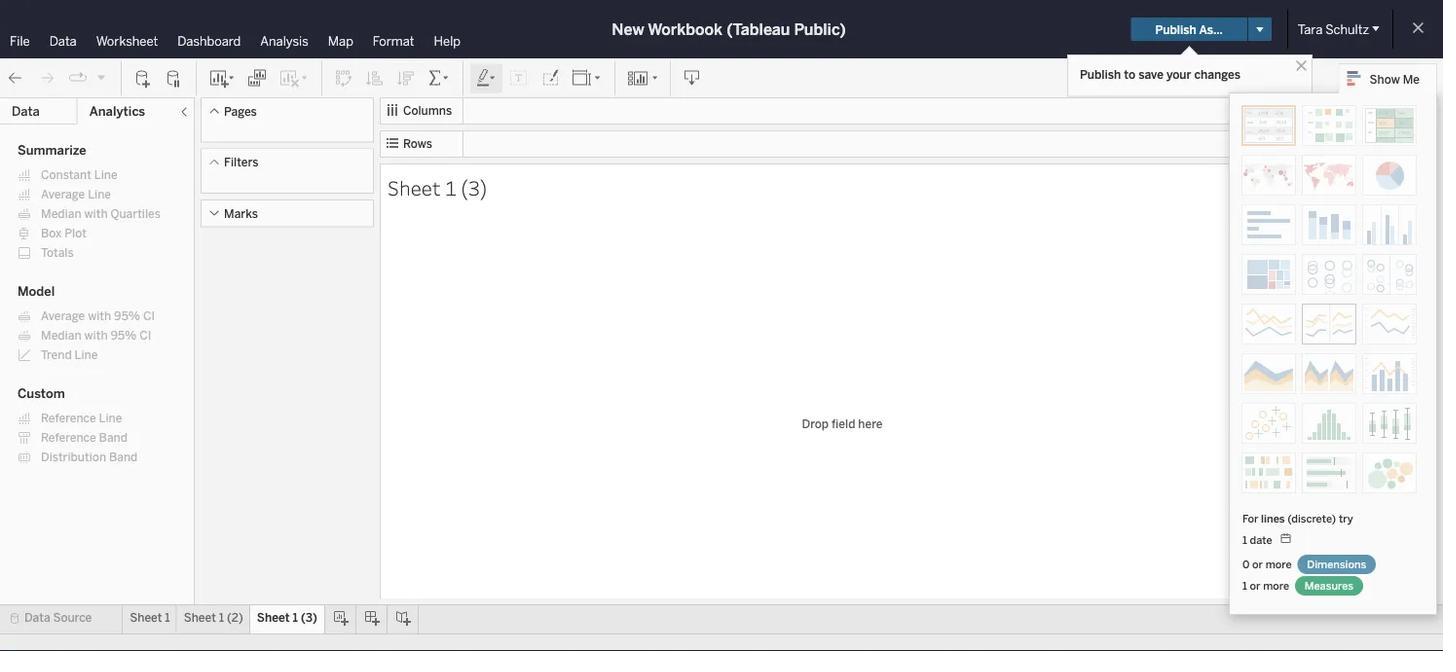 Task type: vqa. For each thing, say whether or not it's contained in the screenshot.
"NOMINATION."
no



Task type: locate. For each thing, give the bounding box(es) containing it.
0 vertical spatial median
[[41, 207, 81, 221]]

data
[[49, 33, 77, 49], [12, 104, 40, 119], [24, 611, 50, 625]]

with down average line
[[84, 207, 108, 221]]

0 horizontal spatial replay animation image
[[68, 68, 88, 88]]

more up 1 or more
[[1266, 558, 1292, 571]]

pause auto updates image
[[165, 69, 184, 88]]

workbook
[[648, 20, 723, 38]]

replay animation image up analytics
[[95, 71, 107, 83]]

1 vertical spatial reference
[[41, 431, 96, 445]]

0 horizontal spatial (3)
[[301, 611, 317, 625]]

format workbook image
[[540, 69, 560, 88]]

more for 1 or more
[[1263, 579, 1289, 593]]

as...
[[1199, 22, 1223, 36]]

save
[[1139, 67, 1164, 81]]

sheet
[[388, 174, 441, 201], [130, 611, 162, 625], [184, 611, 216, 625], [257, 611, 290, 625]]

1
[[445, 174, 457, 201], [1242, 534, 1247, 547], [1242, 579, 1247, 593], [165, 611, 170, 625], [219, 611, 224, 625], [293, 611, 298, 625]]

dashboard
[[177, 33, 241, 49]]

average down constant on the left
[[41, 187, 85, 202]]

line for trend line
[[75, 348, 98, 362]]

(3)
[[461, 174, 487, 201], [301, 611, 317, 625]]

1 left "sheet 1 (2)" on the bottom of page
[[165, 611, 170, 625]]

1 down 0 on the bottom right
[[1242, 579, 1247, 593]]

0 vertical spatial data
[[49, 33, 77, 49]]

0 vertical spatial with
[[84, 207, 108, 221]]

model
[[18, 284, 55, 299]]

with up median with 95% ci
[[88, 309, 111, 323]]

0 vertical spatial reference
[[41, 411, 96, 426]]

publish inside button
[[1155, 22, 1197, 36]]

custom
[[18, 386, 65, 402]]

replay animation image right redo icon
[[68, 68, 88, 88]]

ci
[[143, 309, 155, 323], [140, 329, 151, 343]]

ci up median with 95% ci
[[143, 309, 155, 323]]

2 reference from the top
[[41, 431, 96, 445]]

1 horizontal spatial (3)
[[461, 174, 487, 201]]

1 vertical spatial ci
[[140, 329, 151, 343]]

try
[[1339, 512, 1353, 525]]

0 vertical spatial band
[[99, 431, 128, 445]]

with for average with 95% ci
[[88, 309, 111, 323]]

schultz
[[1325, 21, 1369, 37]]

1 horizontal spatial publish
[[1155, 22, 1197, 36]]

median
[[41, 207, 81, 221], [41, 329, 81, 343]]

worksheet
[[96, 33, 158, 49]]

1 vertical spatial with
[[88, 309, 111, 323]]

1 or more
[[1242, 579, 1292, 593]]

band up distribution band on the bottom left of page
[[99, 431, 128, 445]]

show me button
[[1338, 63, 1437, 93]]

or
[[1252, 558, 1263, 571], [1250, 579, 1261, 593]]

source
[[53, 611, 92, 625]]

reference up reference band
[[41, 411, 96, 426]]

sheet 1 (3) right (2)
[[257, 611, 317, 625]]

average for average with 95% ci
[[41, 309, 85, 323]]

publish for publish as...
[[1155, 22, 1197, 36]]

median with quartiles
[[41, 207, 161, 221]]

tara schultz
[[1298, 21, 1369, 37]]

1 average from the top
[[41, 187, 85, 202]]

public)
[[794, 20, 846, 38]]

here
[[858, 417, 883, 431]]

1 median from the top
[[41, 207, 81, 221]]

(tableau
[[727, 20, 790, 38]]

95%
[[114, 309, 140, 323], [110, 329, 137, 343]]

1 vertical spatial data
[[12, 104, 40, 119]]

more
[[1266, 558, 1292, 571], [1263, 579, 1289, 593]]

0
[[1242, 558, 1250, 571]]

95% down average with 95% ci
[[110, 329, 137, 343]]

new
[[612, 20, 644, 38]]

2 average from the top
[[41, 309, 85, 323]]

with for median with 95% ci
[[84, 329, 108, 343]]

date
[[1250, 534, 1272, 547]]

more down 0 or more
[[1263, 579, 1289, 593]]

0 vertical spatial or
[[1252, 558, 1263, 571]]

line up median with quartiles at the left top of the page
[[88, 187, 111, 202]]

1 left (2)
[[219, 611, 224, 625]]

distribution
[[41, 450, 106, 464]]

me
[[1403, 72, 1420, 86]]

trend line
[[41, 348, 98, 362]]

1 vertical spatial 95%
[[110, 329, 137, 343]]

highlight image
[[475, 69, 498, 88]]

average
[[41, 187, 85, 202], [41, 309, 85, 323]]

line for constant line
[[94, 168, 118, 182]]

columns
[[403, 104, 452, 118]]

with
[[84, 207, 108, 221], [88, 309, 111, 323], [84, 329, 108, 343]]

1 vertical spatial sheet 1 (3)
[[257, 611, 317, 625]]

(2)
[[227, 611, 243, 625]]

2 vertical spatial with
[[84, 329, 108, 343]]

distribution band
[[41, 450, 138, 464]]

1 horizontal spatial sheet 1 (3)
[[388, 174, 487, 201]]

new data source image
[[133, 69, 153, 88]]

drop
[[802, 417, 829, 431]]

2 median from the top
[[41, 329, 81, 343]]

1 reference from the top
[[41, 411, 96, 426]]

1 vertical spatial or
[[1250, 579, 1261, 593]]

0 vertical spatial sheet 1 (3)
[[388, 174, 487, 201]]

or right 0 on the bottom right
[[1252, 558, 1263, 571]]

line up average line
[[94, 168, 118, 182]]

changes
[[1194, 67, 1241, 81]]

constant line
[[41, 168, 118, 182]]

fit image
[[572, 69, 603, 88]]

ci down average with 95% ci
[[140, 329, 151, 343]]

sort ascending image
[[365, 69, 385, 88]]

0 vertical spatial average
[[41, 187, 85, 202]]

show
[[1370, 72, 1400, 86]]

download image
[[683, 69, 702, 88]]

duplicate image
[[247, 69, 267, 88]]

0 horizontal spatial publish
[[1080, 67, 1121, 81]]

1 vertical spatial (3)
[[301, 611, 317, 625]]

show/hide cards image
[[627, 69, 658, 88]]

publish to save your changes
[[1080, 67, 1241, 81]]

line up reference band
[[99, 411, 122, 426]]

trend
[[41, 348, 72, 362]]

1 vertical spatial band
[[109, 450, 138, 464]]

for lines (discrete) try
[[1242, 512, 1353, 525]]

box plot
[[41, 226, 87, 241]]

reference
[[41, 411, 96, 426], [41, 431, 96, 445]]

1 vertical spatial median
[[41, 329, 81, 343]]

median up the trend
[[41, 329, 81, 343]]

box
[[41, 226, 62, 241]]

sheet 1 (3)
[[388, 174, 487, 201], [257, 611, 317, 625]]

or down 0 or more
[[1250, 579, 1261, 593]]

line
[[94, 168, 118, 182], [88, 187, 111, 202], [75, 348, 98, 362], [99, 411, 122, 426]]

band down reference band
[[109, 450, 138, 464]]

95% up median with 95% ci
[[114, 309, 140, 323]]

sheet 1 (3) down rows
[[388, 174, 487, 201]]

your
[[1166, 67, 1191, 81]]

publish
[[1155, 22, 1197, 36], [1080, 67, 1121, 81]]

sheet left "sheet 1 (2)" on the bottom of page
[[130, 611, 162, 625]]

sheet right (2)
[[257, 611, 290, 625]]

reference up distribution
[[41, 431, 96, 445]]

sheet left (2)
[[184, 611, 216, 625]]

data up redo icon
[[49, 33, 77, 49]]

with down average with 95% ci
[[84, 329, 108, 343]]

line down median with 95% ci
[[75, 348, 98, 362]]

analytics
[[89, 104, 145, 119]]

average down "model"
[[41, 309, 85, 323]]

replay animation image
[[68, 68, 88, 88], [95, 71, 107, 83]]

1 vertical spatial average
[[41, 309, 85, 323]]

0 vertical spatial more
[[1266, 558, 1292, 571]]

help
[[434, 33, 461, 49]]

band
[[99, 431, 128, 445], [109, 450, 138, 464]]

1 left date at right
[[1242, 534, 1247, 547]]

median up box plot
[[41, 207, 81, 221]]

1 vertical spatial publish
[[1080, 67, 1121, 81]]

data left source
[[24, 611, 50, 625]]

publish left to
[[1080, 67, 1121, 81]]

average line
[[41, 187, 111, 202]]

0 vertical spatial publish
[[1155, 22, 1197, 36]]

(discrete)
[[1288, 512, 1336, 525]]

0 vertical spatial 95%
[[114, 309, 140, 323]]

data down undo image
[[12, 104, 40, 119]]

file
[[10, 33, 30, 49]]

95% for median with 95% ci
[[110, 329, 137, 343]]

line for reference line
[[99, 411, 122, 426]]

0 vertical spatial ci
[[143, 309, 155, 323]]

2 vertical spatial data
[[24, 611, 50, 625]]

0 vertical spatial (3)
[[461, 174, 487, 201]]

1 vertical spatial more
[[1263, 579, 1289, 593]]

publish left as...
[[1155, 22, 1197, 36]]

1 date
[[1242, 534, 1275, 547]]



Task type: describe. For each thing, give the bounding box(es) containing it.
undo image
[[6, 69, 25, 88]]

ci for median with 95% ci
[[140, 329, 151, 343]]

clear sheet image
[[278, 69, 310, 88]]

sheet down rows
[[388, 174, 441, 201]]

constant
[[41, 168, 91, 182]]

filters
[[224, 155, 258, 169]]

quartiles
[[110, 207, 161, 221]]

map
[[328, 33, 353, 49]]

analysis
[[260, 33, 308, 49]]

average with 95% ci
[[41, 309, 155, 323]]

plot
[[64, 226, 87, 241]]

swap rows and columns image
[[334, 69, 353, 88]]

redo image
[[37, 69, 56, 88]]

reference for reference band
[[41, 431, 96, 445]]

band for distribution band
[[109, 450, 138, 464]]

publish for publish to save your changes
[[1080, 67, 1121, 81]]

reference line
[[41, 411, 122, 426]]

new workbook (tableau public)
[[612, 20, 846, 38]]

reference band
[[41, 431, 128, 445]]

for
[[1242, 512, 1258, 525]]

publish as...
[[1155, 22, 1223, 36]]

or for 0
[[1252, 558, 1263, 571]]

to
[[1124, 67, 1136, 81]]

reference for reference line
[[41, 411, 96, 426]]

lines
[[1261, 512, 1285, 525]]

dimensions
[[1307, 558, 1366, 571]]

sort descending image
[[396, 69, 416, 88]]

pages
[[224, 104, 257, 118]]

ci for average with 95% ci
[[143, 309, 155, 323]]

95% for average with 95% ci
[[114, 309, 140, 323]]

sheet 1
[[130, 611, 170, 625]]

1 right (2)
[[293, 611, 298, 625]]

more for 0 or more
[[1266, 558, 1292, 571]]

totals image
[[427, 69, 451, 88]]

totals
[[41, 246, 74, 260]]

or for 1
[[1250, 579, 1261, 593]]

drop field here
[[802, 417, 883, 431]]

median for median with 95% ci
[[41, 329, 81, 343]]

show labels image
[[509, 69, 529, 88]]

summarize
[[18, 143, 86, 158]]

0 horizontal spatial sheet 1 (3)
[[257, 611, 317, 625]]

collapse image
[[178, 106, 190, 118]]

sheet 1 (2)
[[184, 611, 243, 625]]

median with 95% ci
[[41, 329, 151, 343]]

median for median with quartiles
[[41, 207, 81, 221]]

rows
[[403, 137, 432, 151]]

band for reference band
[[99, 431, 128, 445]]

format
[[373, 33, 414, 49]]

data source
[[24, 611, 92, 625]]

with for median with quartiles
[[84, 207, 108, 221]]

field
[[832, 417, 855, 431]]

marks
[[224, 206, 258, 221]]

1 down columns
[[445, 174, 457, 201]]

new worksheet image
[[208, 69, 236, 88]]

measures
[[1305, 579, 1353, 593]]

publish as... button
[[1131, 18, 1247, 41]]

show me
[[1370, 72, 1420, 86]]

average for average line
[[41, 187, 85, 202]]

line for average line
[[88, 187, 111, 202]]

0 or more
[[1242, 558, 1294, 571]]

close image
[[1292, 56, 1311, 75]]

tara
[[1298, 21, 1323, 37]]

1 horizontal spatial replay animation image
[[95, 71, 107, 83]]



